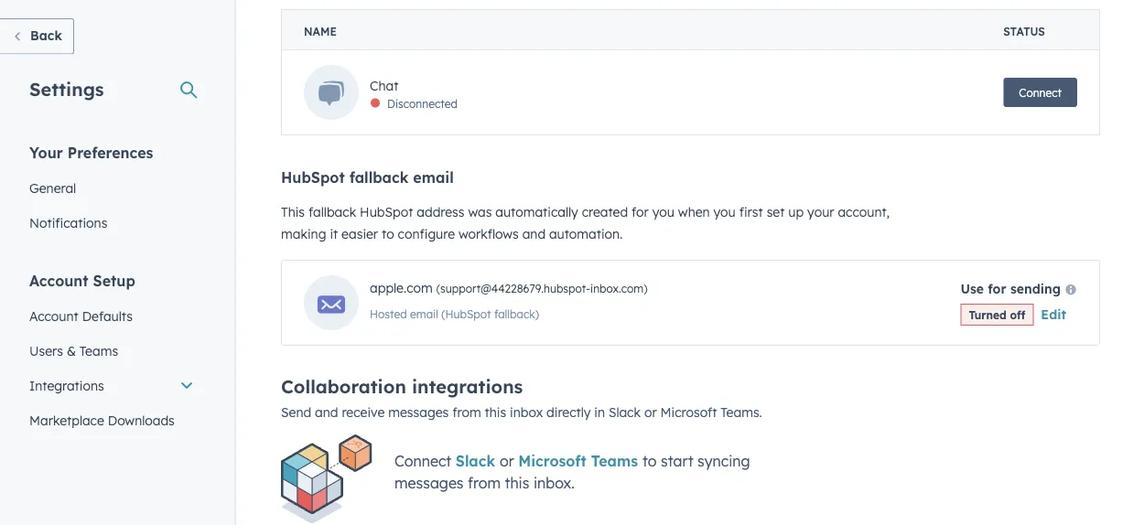 Task type: locate. For each thing, give the bounding box(es) containing it.
to
[[382, 226, 394, 242], [643, 452, 657, 471]]

or
[[645, 405, 657, 421], [500, 452, 514, 471]]

fallback up easier
[[350, 169, 409, 187]]

fallback for hubspot
[[309, 204, 356, 220]]

messages right receive
[[388, 405, 449, 421]]

or right in
[[645, 405, 657, 421]]

turned
[[969, 308, 1007, 322]]

this
[[485, 405, 507, 421], [505, 474, 530, 493]]

0 vertical spatial and
[[523, 226, 546, 242]]

slack
[[609, 405, 641, 421], [456, 452, 496, 471]]

2 account from the top
[[29, 308, 79, 324]]

email
[[413, 169, 454, 187], [410, 308, 439, 321]]

0 horizontal spatial for
[[632, 204, 649, 220]]

(support@44228679.hubspot-
[[437, 282, 591, 296]]

1 vertical spatial messages
[[395, 474, 464, 493]]

connect inside button
[[1020, 86, 1062, 99]]

email down apple.com
[[410, 308, 439, 321]]

0 vertical spatial teams
[[80, 343, 118, 359]]

connect for connect slack or microsoft teams to start syncing messages from this inbox.
[[395, 452, 452, 471]]

1 vertical spatial this
[[505, 474, 530, 493]]

connect
[[1020, 86, 1062, 99], [395, 452, 452, 471]]

for right created
[[632, 204, 649, 220]]

0 vertical spatial for
[[632, 204, 649, 220]]

&
[[67, 343, 76, 359]]

downloads
[[108, 413, 175, 429]]

1 horizontal spatial to
[[643, 452, 657, 471]]

0 horizontal spatial teams
[[80, 343, 118, 359]]

automation.
[[550, 226, 623, 242]]

preferences
[[68, 143, 153, 162]]

you left when on the right of the page
[[653, 204, 675, 220]]

inbox
[[510, 405, 543, 421]]

slack link
[[456, 452, 500, 471]]

0 vertical spatial account
[[29, 272, 88, 290]]

this fallback hubspot address was automatically created for you when you first set up your account, making it easier to configure workflows and automation.
[[281, 204, 890, 242]]

slack down integrations
[[456, 452, 496, 471]]

was
[[468, 204, 492, 220]]

0 horizontal spatial microsoft
[[519, 452, 587, 471]]

1 vertical spatial microsoft
[[519, 452, 587, 471]]

defaults
[[82, 308, 133, 324]]

fallback up it
[[309, 204, 356, 220]]

to left start
[[643, 452, 657, 471]]

integrations
[[29, 378, 104, 394]]

account,
[[838, 204, 890, 220]]

account defaults
[[29, 308, 133, 324]]

send
[[281, 405, 312, 421]]

0 horizontal spatial to
[[382, 226, 394, 242]]

hubspot fallback email
[[281, 169, 454, 187]]

messages
[[388, 405, 449, 421], [395, 474, 464, 493]]

1 horizontal spatial or
[[645, 405, 657, 421]]

from
[[453, 405, 481, 421], [468, 474, 501, 493]]

1 horizontal spatial teams
[[591, 452, 638, 471]]

connect inside the connect slack or microsoft teams to start syncing messages from this inbox.
[[395, 452, 452, 471]]

account setup element
[[18, 271, 205, 526]]

(hubspot
[[442, 308, 491, 321]]

microsoft up start
[[661, 405, 718, 421]]

0 vertical spatial or
[[645, 405, 657, 421]]

1 vertical spatial hubspot
[[360, 204, 413, 220]]

1 horizontal spatial microsoft
[[661, 405, 718, 421]]

slack right in
[[609, 405, 641, 421]]

teams right &
[[80, 343, 118, 359]]

account defaults link
[[18, 299, 205, 334]]

1 horizontal spatial slack
[[609, 405, 641, 421]]

syncing
[[698, 452, 751, 471]]

collaboration integrations send and receive messages from this inbox directly in slack or microsoft teams.
[[281, 376, 763, 421]]

set
[[767, 204, 785, 220]]

marketplace
[[29, 413, 104, 429]]

this
[[281, 204, 305, 220]]

0 vertical spatial from
[[453, 405, 481, 421]]

when
[[679, 204, 710, 220]]

1 vertical spatial from
[[468, 474, 501, 493]]

back
[[30, 27, 62, 44]]

0 horizontal spatial or
[[500, 452, 514, 471]]

0 vertical spatial this
[[485, 405, 507, 421]]

notifications
[[29, 215, 108, 231]]

0 vertical spatial fallback
[[350, 169, 409, 187]]

sending
[[1011, 280, 1062, 297]]

0 horizontal spatial slack
[[456, 452, 496, 471]]

1 account from the top
[[29, 272, 88, 290]]

apple.com (support@44228679.hubspot-inbox.com)
[[370, 280, 648, 296]]

and right send
[[315, 405, 338, 421]]

start
[[661, 452, 694, 471]]

your
[[808, 204, 835, 220]]

hubspot inside this fallback hubspot address was automatically created for you when you first set up your account, making it easier to configure workflows and automation.
[[360, 204, 413, 220]]

1 vertical spatial and
[[315, 405, 338, 421]]

hubspot
[[281, 169, 345, 187], [360, 204, 413, 220]]

0 vertical spatial connect
[[1020, 86, 1062, 99]]

0 vertical spatial slack
[[609, 405, 641, 421]]

disconnected
[[387, 97, 458, 110]]

this left inbox
[[485, 405, 507, 421]]

or down inbox
[[500, 452, 514, 471]]

messages down slack link at the left of the page
[[395, 474, 464, 493]]

setup
[[93, 272, 135, 290]]

marketplace downloads
[[29, 413, 175, 429]]

hubspot up the this
[[281, 169, 345, 187]]

teams down in
[[591, 452, 638, 471]]

hubspot up easier
[[360, 204, 413, 220]]

1 horizontal spatial you
[[714, 204, 736, 220]]

general link
[[18, 171, 205, 206]]

1 vertical spatial for
[[989, 280, 1007, 297]]

fallback for email
[[350, 169, 409, 187]]

your
[[29, 143, 63, 162]]

receive
[[342, 405, 385, 421]]

your preferences
[[29, 143, 153, 162]]

0 vertical spatial microsoft
[[661, 405, 718, 421]]

you
[[653, 204, 675, 220], [714, 204, 736, 220]]

1 vertical spatial teams
[[591, 452, 638, 471]]

teams inside the connect slack or microsoft teams to start syncing messages from this inbox.
[[591, 452, 638, 471]]

1 horizontal spatial hubspot
[[360, 204, 413, 220]]

connect down status
[[1020, 86, 1062, 99]]

0 vertical spatial messages
[[388, 405, 449, 421]]

0 horizontal spatial hubspot
[[281, 169, 345, 187]]

your preferences element
[[18, 142, 205, 240]]

fallback inside this fallback hubspot address was automatically created for you when you first set up your account, making it easier to configure workflows and automation.
[[309, 204, 356, 220]]

1 vertical spatial account
[[29, 308, 79, 324]]

account inside "link"
[[29, 308, 79, 324]]

0 vertical spatial hubspot
[[281, 169, 345, 187]]

messages inside the connect slack or microsoft teams to start syncing messages from this inbox.
[[395, 474, 464, 493]]

account up account defaults
[[29, 272, 88, 290]]

connect left slack link at the left of the page
[[395, 452, 452, 471]]

1 vertical spatial to
[[643, 452, 657, 471]]

1 vertical spatial or
[[500, 452, 514, 471]]

you left first
[[714, 204, 736, 220]]

0 horizontal spatial connect
[[395, 452, 452, 471]]

account up users
[[29, 308, 79, 324]]

1 vertical spatial slack
[[456, 452, 496, 471]]

1 horizontal spatial for
[[989, 280, 1007, 297]]

easier
[[342, 226, 378, 242]]

and inside collaboration integrations send and receive messages from this inbox directly in slack or microsoft teams.
[[315, 405, 338, 421]]

from down slack link at the left of the page
[[468, 474, 501, 493]]

status
[[1004, 25, 1046, 38]]

account for account defaults
[[29, 308, 79, 324]]

created
[[582, 204, 628, 220]]

for right use
[[989, 280, 1007, 297]]

settings
[[29, 77, 104, 100]]

account
[[29, 272, 88, 290], [29, 308, 79, 324]]

microsoft up the inbox. on the bottom of page
[[519, 452, 587, 471]]

email up address
[[413, 169, 454, 187]]

and
[[523, 226, 546, 242], [315, 405, 338, 421]]

teams
[[80, 343, 118, 359], [591, 452, 638, 471]]

integrations button
[[18, 369, 205, 403]]

fallback
[[350, 169, 409, 187], [309, 204, 356, 220]]

configure
[[398, 226, 455, 242]]

directly
[[547, 405, 591, 421]]

1 vertical spatial fallback
[[309, 204, 356, 220]]

this left the inbox. on the bottom of page
[[505, 474, 530, 493]]

and down automatically
[[523, 226, 546, 242]]

1 vertical spatial connect
[[395, 452, 452, 471]]

0 vertical spatial email
[[413, 169, 454, 187]]

1 horizontal spatial and
[[523, 226, 546, 242]]

0 vertical spatial to
[[382, 226, 394, 242]]

for
[[632, 204, 649, 220], [989, 280, 1007, 297]]

1 horizontal spatial connect
[[1020, 86, 1062, 99]]

hosted
[[370, 308, 407, 321]]

slack inside collaboration integrations send and receive messages from this inbox directly in slack or microsoft teams.
[[609, 405, 641, 421]]

0 horizontal spatial you
[[653, 204, 675, 220]]

microsoft
[[661, 405, 718, 421], [519, 452, 587, 471]]

this inside collaboration integrations send and receive messages from this inbox directly in slack or microsoft teams.
[[485, 405, 507, 421]]

marketplace downloads link
[[18, 403, 205, 438]]

to right easier
[[382, 226, 394, 242]]

from down integrations
[[453, 405, 481, 421]]

0 horizontal spatial and
[[315, 405, 338, 421]]



Task type: vqa. For each thing, say whether or not it's contained in the screenshot.
top HubSpot
yes



Task type: describe. For each thing, give the bounding box(es) containing it.
back link
[[0, 18, 74, 54]]

to inside the connect slack or microsoft teams to start syncing messages from this inbox.
[[643, 452, 657, 471]]

inbox.com)
[[591, 282, 648, 296]]

collaboration
[[281, 376, 406, 398]]

and inside this fallback hubspot address was automatically created for you when you first set up your account, making it easier to configure workflows and automation.
[[523, 226, 546, 242]]

integrations
[[412, 376, 523, 398]]

making
[[281, 226, 326, 242]]

or inside collaboration integrations send and receive messages from this inbox directly in slack or microsoft teams.
[[645, 405, 657, 421]]

use for sending
[[961, 280, 1062, 297]]

edit
[[1042, 307, 1067, 323]]

microsoft inside the connect slack or microsoft teams to start syncing messages from this inbox.
[[519, 452, 587, 471]]

off
[[1011, 308, 1026, 322]]

name
[[304, 25, 337, 38]]

notifications link
[[18, 206, 205, 240]]

to inside this fallback hubspot address was automatically created for you when you first set up your account, making it easier to configure workflows and automation.
[[382, 226, 394, 242]]

account for account setup
[[29, 272, 88, 290]]

apple.com
[[370, 280, 433, 296]]

workflows
[[459, 226, 519, 242]]

this inside the connect slack or microsoft teams to start syncing messages from this inbox.
[[505, 474, 530, 493]]

first
[[740, 204, 764, 220]]

connect for connect
[[1020, 86, 1062, 99]]

users
[[29, 343, 63, 359]]

it
[[330, 226, 338, 242]]

teams.
[[721, 405, 763, 421]]

slack inside the connect slack or microsoft teams to start syncing messages from this inbox.
[[456, 452, 496, 471]]

up
[[789, 204, 804, 220]]

messages inside collaboration integrations send and receive messages from this inbox directly in slack or microsoft teams.
[[388, 405, 449, 421]]

or inside the connect slack or microsoft teams to start syncing messages from this inbox.
[[500, 452, 514, 471]]

hosted email (hubspot fallback)
[[370, 308, 539, 321]]

automatically
[[496, 204, 579, 220]]

teams inside account setup 'element'
[[80, 343, 118, 359]]

fallback)
[[494, 308, 539, 321]]

2 you from the left
[[714, 204, 736, 220]]

connect button
[[1004, 78, 1078, 107]]

connect slack or microsoft teams to start syncing messages from this inbox.
[[395, 452, 751, 493]]

from inside collaboration integrations send and receive messages from this inbox directly in slack or microsoft teams.
[[453, 405, 481, 421]]

for inside this fallback hubspot address was automatically created for you when you first set up your account, making it easier to configure workflows and automation.
[[632, 204, 649, 220]]

use
[[961, 280, 985, 297]]

turned off
[[969, 308, 1026, 322]]

users & teams
[[29, 343, 118, 359]]

1 vertical spatial email
[[410, 308, 439, 321]]

from inside the connect slack or microsoft teams to start syncing messages from this inbox.
[[468, 474, 501, 493]]

general
[[29, 180, 76, 196]]

address
[[417, 204, 465, 220]]

in
[[595, 405, 605, 421]]

users & teams link
[[18, 334, 205, 369]]

account setup
[[29, 272, 135, 290]]

microsoft inside collaboration integrations send and receive messages from this inbox directly in slack or microsoft teams.
[[661, 405, 718, 421]]

chat
[[370, 78, 399, 94]]

1 you from the left
[[653, 204, 675, 220]]

microsoft teams link
[[519, 452, 643, 471]]

inbox.
[[534, 474, 575, 493]]

edit button
[[1042, 304, 1067, 326]]



